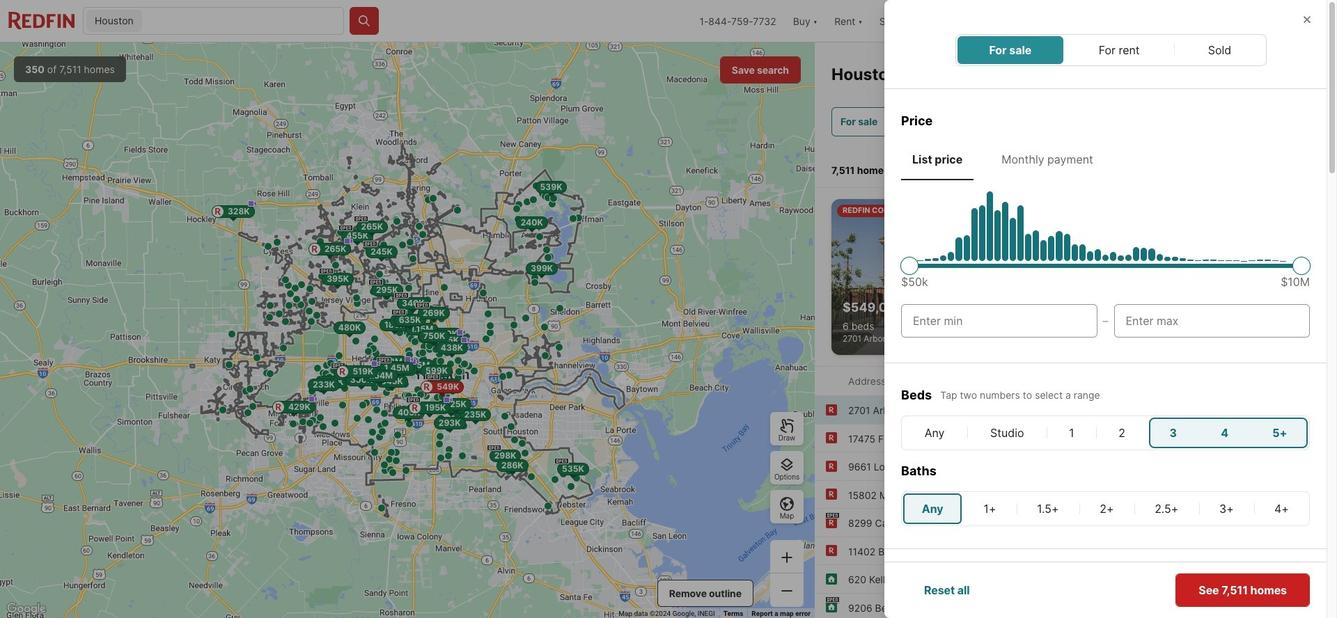 Task type: describe. For each thing, give the bounding box(es) containing it.
minimum price slider
[[901, 257, 919, 275]]

google image
[[3, 601, 49, 619]]

map region
[[0, 43, 815, 619]]

For rent radio
[[1099, 42, 1142, 59]]

number of bathrooms row
[[902, 492, 1311, 527]]

number of bedrooms row
[[902, 416, 1311, 451]]

1 tab from the left
[[902, 141, 974, 178]]



Task type: locate. For each thing, give the bounding box(es) containing it.
dialog
[[885, 0, 1338, 619]]

tab
[[902, 141, 974, 178], [991, 141, 1105, 178]]

menu bar
[[956, 34, 1267, 66]]

option
[[902, 602, 996, 619], [1007, 602, 1101, 619], [1112, 602, 1206, 619], [1217, 602, 1311, 619]]

Enter max text field
[[1126, 313, 1299, 330]]

2 tab from the left
[[991, 141, 1105, 178]]

For sale radio
[[990, 42, 1032, 59]]

1 option from the left
[[902, 602, 996, 619]]

4 option from the left
[[1217, 602, 1311, 619]]

tab list
[[902, 141, 1311, 180]]

None search field
[[145, 8, 344, 36]]

0 horizontal spatial tab
[[902, 141, 974, 178]]

Sold radio
[[1209, 42, 1233, 59]]

3 option from the left
[[1112, 602, 1206, 619]]

cell
[[904, 418, 967, 449], [969, 418, 1046, 449], [1049, 418, 1096, 449], [1098, 418, 1147, 449], [1150, 418, 1200, 449], [1200, 418, 1251, 449], [1251, 418, 1309, 449], [904, 494, 963, 525], [965, 494, 1016, 525], [1018, 494, 1079, 525], [1082, 494, 1133, 525], [1136, 494, 1198, 525], [1201, 494, 1253, 525], [1256, 494, 1309, 525]]

2 option from the left
[[1007, 602, 1101, 619]]

submit search image
[[357, 14, 371, 28]]

1 horizontal spatial tab
[[991, 141, 1105, 178]]

list box
[[902, 602, 1311, 619]]

Enter min text field
[[913, 313, 1086, 330]]



Task type: vqa. For each thing, say whether or not it's contained in the screenshot.
1st 'tab' from the right
yes



